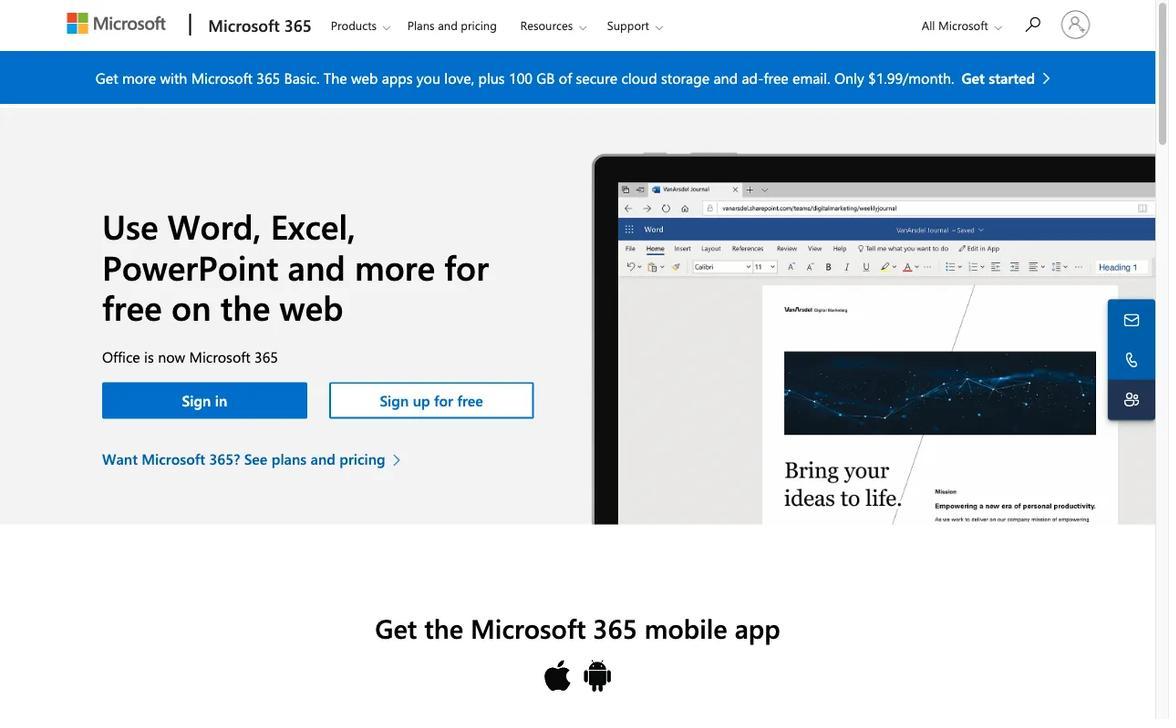 Task type: locate. For each thing, give the bounding box(es) containing it.
2 vertical spatial free
[[457, 391, 483, 410]]

web right the
[[351, 68, 378, 87]]

and
[[438, 17, 458, 33], [714, 68, 738, 87], [288, 244, 346, 289], [311, 449, 336, 469]]

up
[[413, 391, 430, 410]]

for inside sign up for free link
[[434, 391, 453, 410]]

1 vertical spatial free
[[102, 285, 162, 330]]

0 vertical spatial web
[[351, 68, 378, 87]]

free right the up
[[457, 391, 483, 410]]

365?
[[209, 449, 240, 469]]

sign for sign up for free
[[380, 391, 409, 410]]

pricing
[[461, 17, 497, 33], [340, 449, 386, 469]]

0 vertical spatial the
[[221, 285, 270, 330]]

0 vertical spatial for
[[445, 244, 489, 289]]

see
[[244, 449, 268, 469]]

0 vertical spatial pricing
[[461, 17, 497, 33]]

sign inside "sign in" link
[[182, 391, 211, 410]]

and inside use word, excel, powerpoint and more for free on the web
[[288, 244, 346, 289]]

1 horizontal spatial more
[[355, 244, 435, 289]]

powerpoint
[[102, 244, 279, 289]]

in
[[215, 391, 227, 410]]

office
[[102, 347, 140, 367]]

the
[[221, 285, 270, 330], [424, 610, 463, 646]]

sign inside sign up for free link
[[380, 391, 409, 410]]

1 horizontal spatial get
[[375, 610, 417, 646]]

basic.
[[284, 68, 320, 87]]

sign left in
[[182, 391, 211, 410]]

microsoft inside dropdown button
[[939, 17, 989, 33]]

0 vertical spatial more
[[122, 68, 156, 87]]

products button
[[319, 1, 405, 50]]

plans
[[272, 449, 307, 469]]

1 horizontal spatial the
[[424, 610, 463, 646]]

want microsoft 365? see plans and pricing link
[[102, 448, 410, 470]]

web
[[351, 68, 378, 87], [280, 285, 343, 330]]

is
[[144, 347, 154, 367]]

resources
[[520, 17, 573, 33]]

resources button
[[509, 1, 601, 50]]

pricing up plus
[[461, 17, 497, 33]]

with
[[160, 68, 187, 87]]

None search field
[[1013, 3, 1054, 44]]

get
[[96, 68, 118, 87], [962, 68, 985, 87], [375, 610, 417, 646]]

sign in link
[[102, 383, 307, 419]]

sign
[[182, 391, 211, 410], [380, 391, 409, 410]]

use word, excel, powerpoint and more for free on the web
[[102, 204, 489, 330]]

only
[[835, 68, 865, 87]]

1 vertical spatial the
[[424, 610, 463, 646]]

$1.99/month.
[[869, 68, 955, 87]]

for
[[445, 244, 489, 289], [434, 391, 453, 410]]

all microsoft
[[922, 17, 989, 33]]

1 sign from the left
[[182, 391, 211, 410]]

storage
[[661, 68, 710, 87]]

more
[[122, 68, 156, 87], [355, 244, 435, 289]]

excel,
[[271, 204, 356, 249]]

free inside use word, excel, powerpoint and more for free on the web
[[102, 285, 162, 330]]

products
[[331, 17, 377, 33]]

support
[[607, 17, 650, 33]]

get the microsoft 365 mobile app
[[375, 610, 781, 646]]

1 vertical spatial for
[[434, 391, 453, 410]]

0 horizontal spatial pricing
[[340, 449, 386, 469]]

0 horizontal spatial web
[[280, 285, 343, 330]]

want microsoft 365? see plans and pricing
[[102, 449, 386, 469]]

0 horizontal spatial the
[[221, 285, 270, 330]]

love,
[[445, 68, 475, 87]]

1 horizontal spatial free
[[457, 391, 483, 410]]

the inside use word, excel, powerpoint and more for free on the web
[[221, 285, 270, 330]]

365 up android and apple logos
[[593, 610, 637, 646]]

get for get more with microsoft 365 basic. the web apps you love, plus 100 gb of secure cloud storage and ad-free email. only $1.99/month. get started
[[96, 68, 118, 87]]

more inside use word, excel, powerpoint and more for free on the web
[[355, 244, 435, 289]]

free up office
[[102, 285, 162, 330]]

365 up "sign in" link
[[255, 347, 278, 367]]

microsoft image
[[67, 13, 165, 34]]

plus
[[479, 68, 505, 87]]

of
[[559, 68, 572, 87]]

1 vertical spatial more
[[355, 244, 435, 289]]

0 horizontal spatial get
[[96, 68, 118, 87]]

0 vertical spatial free
[[764, 68, 789, 87]]

android and apple logos image
[[543, 659, 613, 695]]

mobile
[[645, 610, 728, 646]]

0 horizontal spatial more
[[122, 68, 156, 87]]

ad-
[[742, 68, 764, 87]]

1 vertical spatial web
[[280, 285, 343, 330]]

sign left the up
[[380, 391, 409, 410]]

support button
[[596, 1, 678, 50]]

sign in
[[182, 391, 227, 410]]

free
[[764, 68, 789, 87], [102, 285, 162, 330], [457, 391, 483, 410]]

365
[[284, 14, 312, 36], [257, 68, 280, 87], [255, 347, 278, 367], [593, 610, 637, 646]]

for inside use word, excel, powerpoint and more for free on the web
[[445, 244, 489, 289]]

0 horizontal spatial free
[[102, 285, 162, 330]]

1 horizontal spatial sign
[[380, 391, 409, 410]]

web down excel,
[[280, 285, 343, 330]]

plans and pricing link
[[399, 1, 505, 45]]

2 sign from the left
[[380, 391, 409, 410]]

free left email.
[[764, 68, 789, 87]]

pricing right plans
[[340, 449, 386, 469]]

plans and pricing
[[408, 17, 497, 33]]

1 horizontal spatial web
[[351, 68, 378, 87]]

word,
[[168, 204, 261, 249]]

microsoft
[[208, 14, 280, 36], [939, 17, 989, 33], [191, 68, 253, 87], [189, 347, 251, 367], [142, 449, 205, 469], [471, 610, 586, 646]]

0 horizontal spatial sign
[[182, 391, 211, 410]]



Task type: describe. For each thing, give the bounding box(es) containing it.
2 horizontal spatial get
[[962, 68, 985, 87]]

microsoft 365
[[208, 14, 312, 36]]

you
[[417, 68, 441, 87]]

1 horizontal spatial pricing
[[461, 17, 497, 33]]

2 horizontal spatial free
[[764, 68, 789, 87]]

sign for sign in
[[182, 391, 211, 410]]

all microsoft button
[[908, 1, 1008, 50]]

web inside use word, excel, powerpoint and more for free on the web
[[280, 285, 343, 330]]

100
[[509, 68, 533, 87]]

365 up the basic.
[[284, 14, 312, 36]]

now
[[158, 347, 185, 367]]

get more with microsoft 365 basic. the web apps you love, plus 100 gb of secure cloud storage and ad-free email. only $1.99/month. get started
[[96, 68, 1036, 87]]

1 vertical spatial pricing
[[340, 449, 386, 469]]

on
[[171, 285, 211, 330]]

gb
[[537, 68, 555, 87]]

email.
[[793, 68, 831, 87]]

get started link
[[962, 67, 1060, 88]]

plans
[[408, 17, 435, 33]]

app
[[735, 610, 781, 646]]

a computer screen showing a resume being created in word on the web. image
[[578, 151, 1156, 525]]

sign up for free link
[[329, 383, 534, 419]]

the
[[324, 68, 347, 87]]

started
[[989, 68, 1036, 87]]

use
[[102, 204, 158, 249]]

microsoft 365 link
[[199, 1, 317, 50]]

all
[[922, 17, 936, 33]]

office is now microsoft 365
[[102, 347, 278, 367]]

sign up for free
[[380, 391, 483, 410]]

get for get the microsoft 365 mobile app
[[375, 610, 417, 646]]

apps
[[382, 68, 413, 87]]

secure
[[576, 68, 618, 87]]

want
[[102, 449, 138, 469]]

365 left the basic.
[[257, 68, 280, 87]]

free inside sign up for free link
[[457, 391, 483, 410]]

cloud
[[622, 68, 657, 87]]



Task type: vqa. For each thing, say whether or not it's contained in the screenshot.
the middle free
yes



